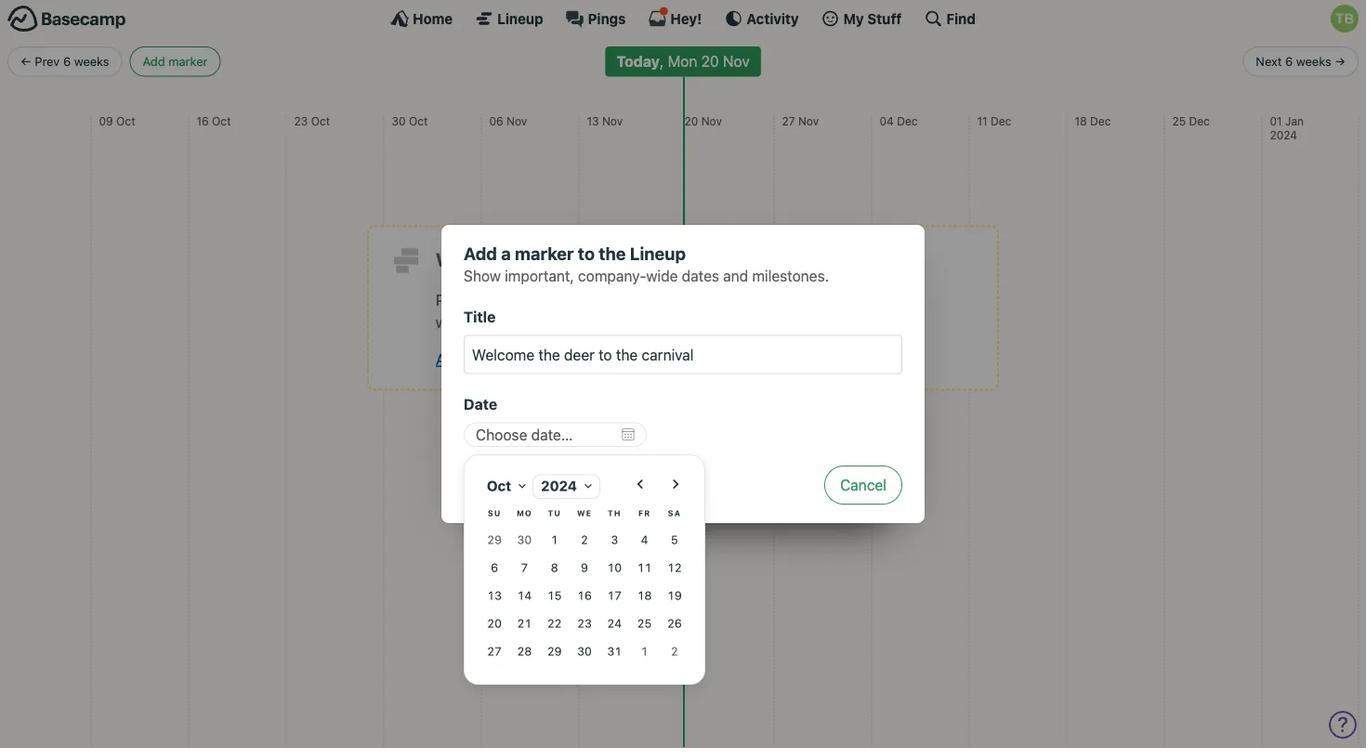 Task type: locate. For each thing, give the bounding box(es) containing it.
and up snapshot
[[723, 267, 749, 284]]

0 horizontal spatial dates
[[532, 351, 569, 368]]

0 vertical spatial 2 button
[[571, 526, 599, 554]]

marker
[[169, 54, 208, 68], [515, 244, 574, 264]]

0 horizontal spatial 16
[[197, 114, 209, 127]]

0 horizontal spatial 20
[[487, 617, 502, 630]]

1 horizontal spatial 27
[[782, 114, 795, 127]]

0 horizontal spatial 2
[[581, 533, 588, 546]]

nov
[[507, 114, 527, 127], [602, 114, 623, 127], [702, 114, 722, 127], [798, 114, 819, 127]]

oct for 23 oct
[[311, 114, 330, 127]]

None submit
[[464, 466, 528, 505]]

2 nov from the left
[[602, 114, 623, 127]]

4 button
[[631, 526, 659, 554]]

23 down 16 button
[[577, 617, 592, 630]]

29 button
[[481, 526, 509, 554], [541, 638, 569, 666]]

16 down the 9 button
[[577, 589, 592, 602]]

lineup
[[498, 10, 543, 26], [630, 244, 686, 264]]

20 inside button
[[487, 617, 502, 630]]

a
[[501, 244, 511, 264], [545, 291, 553, 309], [637, 291, 644, 309], [691, 291, 699, 309], [590, 351, 598, 368]]

30 oct
[[392, 114, 428, 127]]

30 down 23 button
[[577, 645, 592, 658]]

projects down the show
[[466, 291, 521, 309]]

and
[[723, 267, 749, 284], [555, 313, 580, 331], [717, 313, 742, 331]]

→
[[1335, 54, 1346, 68]]

0 horizontal spatial projects
[[466, 291, 521, 309]]

to up company-
[[578, 244, 595, 264]]

0 horizontal spatial 18
[[637, 589, 652, 602]]

a left project on the left of the page
[[590, 351, 598, 368]]

it
[[705, 351, 714, 368]]

0 vertical spatial 20
[[685, 114, 698, 127]]

4 nov from the left
[[798, 114, 819, 127]]

1 horizontal spatial 2
[[671, 645, 678, 658]]

0 horizontal spatial 30
[[392, 114, 406, 127]]

0 horizontal spatial 27
[[487, 645, 502, 658]]

nov for 27 nov
[[798, 114, 819, 127]]

0 vertical spatial 13
[[587, 114, 599, 127]]

0 vertical spatial 29 button
[[481, 526, 509, 554]]

on right the it
[[718, 351, 734, 368]]

31 button
[[601, 638, 629, 666]]

0 horizontal spatial weeks
[[74, 54, 109, 68]]

23 button
[[571, 610, 599, 638]]

oct for 09 oct
[[116, 114, 135, 127]]

20 for 20
[[487, 617, 502, 630]]

timeline
[[557, 291, 610, 309]]

today
[[617, 53, 660, 70]]

27 inside button
[[487, 645, 502, 658]]

0 horizontal spatial 23
[[294, 114, 308, 127]]

0 horizontal spatial 29
[[487, 533, 502, 546]]

0 horizontal spatial 25
[[637, 617, 652, 630]]

1 vertical spatial 2024
[[541, 478, 577, 494]]

1 vertical spatial 2
[[671, 645, 678, 658]]

the
[[599, 244, 626, 264], [543, 249, 572, 271], [738, 351, 760, 368]]

1 vertical spatial lineup
[[630, 244, 686, 264]]

3
[[611, 533, 618, 546]]

←
[[20, 54, 31, 68]]

13 inside 13 button
[[487, 589, 502, 602]]

1 nov from the left
[[507, 114, 527, 127]]

23 right '16 oct'
[[294, 114, 308, 127]]

marker up '16 oct'
[[169, 54, 208, 68]]

welcome to the lineup!
[[436, 249, 641, 271]]

2024 down the 01
[[1270, 129, 1298, 142]]

1 horizontal spatial 11
[[977, 114, 988, 127]]

13 down 6 button
[[487, 589, 502, 602]]

29 button down 22
[[541, 638, 569, 666]]

29 down 22 button
[[547, 645, 562, 658]]

2 down '26' button
[[671, 645, 678, 658]]

the inside add a marker to the lineup show important, company-wide dates and milestones.
[[599, 244, 626, 264]]

06 nov
[[489, 114, 527, 127]]

3 nov from the left
[[702, 114, 722, 127]]

1 horizontal spatial marker
[[515, 244, 574, 264]]

25 for 25
[[637, 617, 652, 630]]

0 horizontal spatial 29 button
[[481, 526, 509, 554]]

0 horizontal spatial lineup
[[498, 10, 543, 26]]

27 right 20 nov
[[782, 114, 795, 127]]

13 right 06 nov
[[587, 114, 599, 127]]

1 horizontal spatial 2024
[[1270, 129, 1298, 142]]

Choose date… field
[[464, 422, 647, 447]]

0 vertical spatial add
[[143, 54, 165, 68]]

1 horizontal spatial 29 button
[[541, 638, 569, 666]]

4 dec from the left
[[1189, 114, 1210, 127]]

for
[[614, 291, 633, 309]]

2 down the we
[[581, 533, 588, 546]]

18 dec
[[1075, 114, 1111, 127]]

next 6 weeks →
[[1256, 54, 1346, 68]]

oct up su
[[487, 478, 511, 494]]

01
[[1270, 114, 1283, 127]]

1 vertical spatial 18
[[637, 589, 652, 602]]

29 button down su
[[481, 526, 509, 554]]

0 horizontal spatial 30 button
[[511, 526, 539, 554]]

27 for 27 nov
[[782, 114, 795, 127]]

11 dec
[[977, 114, 1012, 127]]

25 down 18 button on the bottom left
[[637, 617, 652, 630]]

16 inside button
[[577, 589, 592, 602]]

2 vertical spatial 30
[[577, 645, 592, 658]]

1 horizontal spatial 29
[[547, 645, 562, 658]]

25 right 18 dec
[[1173, 114, 1186, 127]]

0 horizontal spatial 1 button
[[541, 526, 569, 554]]

1 horizontal spatial 6
[[491, 561, 498, 574]]

dec for 11 dec
[[991, 114, 1012, 127]]

the up company-
[[599, 244, 626, 264]]

add for marker
[[143, 54, 165, 68]]

20 button
[[481, 610, 509, 638]]

16 button
[[571, 582, 599, 610]]

mo
[[517, 509, 532, 518]]

30 down the mo
[[517, 533, 532, 546]]

30 button
[[511, 526, 539, 554], [571, 638, 599, 666]]

0 vertical spatial 25
[[1173, 114, 1186, 127]]

working
[[436, 313, 489, 331]]

1 vertical spatial 1
[[641, 645, 648, 658]]

0 horizontal spatial 1
[[551, 533, 558, 546]]

0 horizontal spatial marker
[[169, 54, 208, 68]]

11 down 4 button
[[637, 561, 652, 574]]

what's
[[786, 291, 830, 309]]

1 horizontal spatial the
[[599, 244, 626, 264]]

1 vertical spatial marker
[[515, 244, 574, 264]]

1 vertical spatial 11
[[637, 561, 652, 574]]

2 horizontal spatial add
[[464, 244, 497, 264]]

dates right wide
[[682, 267, 719, 284]]

18 inside button
[[637, 589, 652, 602]]

dates
[[682, 267, 719, 284], [532, 351, 569, 368]]

27
[[782, 114, 795, 127], [487, 645, 502, 658]]

stuff
[[868, 10, 902, 26]]

20 down 13 button in the bottom of the page
[[487, 617, 502, 630]]

16 down add marker link
[[197, 114, 209, 127]]

dec right 04
[[897, 114, 918, 127]]

1 horizontal spatial lineup
[[630, 244, 686, 264]]

weeks left the →
[[1297, 54, 1332, 68]]

add marker
[[143, 54, 208, 68]]

29 down su
[[487, 533, 502, 546]]

add start/end dates to a project to view it on the lineup.
[[436, 351, 813, 368]]

29
[[487, 533, 502, 546], [547, 645, 562, 658]]

0 vertical spatial 18
[[1075, 114, 1087, 127]]

welcome
[[436, 249, 517, 271]]

11 for 11
[[637, 561, 652, 574]]

16 for 16
[[577, 589, 592, 602]]

1 horizontal spatial 16
[[577, 589, 592, 602]]

0 horizontal spatial on
[[493, 313, 510, 331]]

1 vertical spatial 23
[[577, 617, 592, 630]]

0 vertical spatial 2024
[[1270, 129, 1298, 142]]

hey!
[[671, 10, 702, 26]]

dec left 25 dec
[[1091, 114, 1111, 127]]

my
[[844, 10, 864, 26]]

2 horizontal spatial on
[[718, 351, 734, 368]]

10
[[607, 561, 622, 574]]

16
[[197, 114, 209, 127], [577, 589, 592, 602]]

nov for 13 nov
[[602, 114, 623, 127]]

dec left the 01
[[1189, 114, 1210, 127]]

the down end.
[[738, 351, 760, 368]]

None text field
[[464, 335, 903, 374]]

nov left 04
[[798, 114, 819, 127]]

activity
[[747, 10, 799, 26]]

23 for 23 oct
[[294, 114, 308, 127]]

0 horizontal spatial 11
[[637, 561, 652, 574]]

1 vertical spatial 27
[[487, 645, 502, 658]]

22 button
[[541, 610, 569, 638]]

2024 up tu
[[541, 478, 577, 494]]

cancel
[[840, 476, 887, 494]]

to down when
[[573, 351, 586, 368]]

27 nov
[[782, 114, 819, 127]]

marker inside add a marker to the lineup show important, company-wide dates and milestones.
[[515, 244, 574, 264]]

6 up 13 button in the bottom of the page
[[491, 561, 498, 574]]

1 down tu
[[551, 533, 558, 546]]

on up what,
[[525, 291, 542, 309]]

1 horizontal spatial weeks
[[1297, 54, 1332, 68]]

oct left 30 oct
[[311, 114, 330, 127]]

add for start/end
[[436, 351, 463, 368]]

and down snapshot
[[717, 313, 742, 331]]

20 right 13 nov
[[685, 114, 698, 127]]

0 vertical spatial marker
[[169, 54, 208, 68]]

18
[[1075, 114, 1087, 127], [637, 589, 652, 602]]

lineup right home
[[498, 10, 543, 26]]

on
[[525, 291, 542, 309], [493, 313, 510, 331], [718, 351, 734, 368]]

oct right 09
[[116, 114, 135, 127]]

oct left 06
[[409, 114, 428, 127]]

1 dec from the left
[[897, 114, 918, 127]]

nov right 06
[[507, 114, 527, 127]]

0 vertical spatial 16
[[197, 114, 209, 127]]

23 oct
[[294, 114, 330, 127]]

0 vertical spatial 1
[[551, 533, 558, 546]]

19
[[667, 589, 682, 602]]

start
[[682, 313, 713, 331]]

11 right 04 dec
[[977, 114, 988, 127]]

a down important,
[[545, 291, 553, 309]]

30 button left "31" button
[[571, 638, 599, 666]]

13
[[587, 114, 599, 127], [487, 589, 502, 602]]

on left what,
[[493, 313, 510, 331]]

1 down 25 'button'
[[641, 645, 648, 658]]

1 horizontal spatial 20
[[685, 114, 698, 127]]

0 vertical spatial 2
[[581, 533, 588, 546]]

projects down visual
[[624, 313, 678, 331]]

27 down 20 button
[[487, 645, 502, 658]]

0 horizontal spatial 2024
[[541, 478, 577, 494]]

30 right "23 oct"
[[392, 114, 406, 127]]

nov left 27 nov
[[702, 114, 722, 127]]

lineup up wide
[[630, 244, 686, 264]]

0 vertical spatial 30
[[392, 114, 406, 127]]

a right for
[[637, 291, 644, 309]]

3 dec from the left
[[1091, 114, 1111, 127]]

oct down add marker link
[[212, 114, 231, 127]]

1 horizontal spatial projects
[[624, 313, 678, 331]]

1 vertical spatial 20
[[487, 617, 502, 630]]

2 weeks from the left
[[1297, 54, 1332, 68]]

dates down what,
[[532, 351, 569, 368]]

9 button
[[571, 554, 599, 582]]

a up important,
[[501, 244, 511, 264]]

0 vertical spatial on
[[525, 291, 542, 309]]

30 for rightmost 30 button
[[577, 645, 592, 658]]

projects
[[466, 291, 521, 309], [624, 313, 678, 331]]

2 button down 26
[[661, 638, 689, 666]]

25
[[1173, 114, 1186, 127], [637, 617, 652, 630]]

18 down 11 button
[[637, 589, 652, 602]]

0 vertical spatial 23
[[294, 114, 308, 127]]

6 right next
[[1286, 54, 1293, 68]]

1 horizontal spatial 30 button
[[571, 638, 599, 666]]

22
[[547, 617, 562, 630]]

1 vertical spatial 30 button
[[571, 638, 599, 666]]

add inside add a marker to the lineup show important, company-wide dates and milestones.
[[464, 244, 497, 264]]

weeks right "prev"
[[74, 54, 109, 68]]

add
[[143, 54, 165, 68], [464, 244, 497, 264], [436, 351, 463, 368]]

2 dec from the left
[[991, 114, 1012, 127]]

2024 inside 01 jan 2024
[[1270, 129, 1298, 142]]

to left the view
[[653, 351, 667, 368]]

4
[[641, 533, 648, 546]]

0 vertical spatial 11
[[977, 114, 988, 127]]

1 vertical spatial projects
[[624, 313, 678, 331]]

3 button
[[601, 526, 629, 554]]

1 button
[[541, 526, 569, 554], [631, 638, 659, 666]]

1 vertical spatial 30
[[517, 533, 532, 546]]

0 vertical spatial 29
[[487, 533, 502, 546]]

1 horizontal spatial add
[[436, 351, 463, 368]]

2 horizontal spatial 30
[[577, 645, 592, 658]]

0 vertical spatial projects
[[466, 291, 521, 309]]

6 right "prev"
[[63, 54, 71, 68]]

2 button down the we
[[571, 526, 599, 554]]

1 horizontal spatial 1 button
[[631, 638, 659, 666]]

30
[[392, 114, 406, 127], [517, 533, 532, 546], [577, 645, 592, 658]]

marker up important,
[[515, 244, 574, 264]]

09 oct
[[99, 114, 135, 127]]

17
[[607, 589, 622, 602]]

0 horizontal spatial add
[[143, 54, 165, 68]]

0 vertical spatial 27
[[782, 114, 795, 127]]

lineup!
[[576, 249, 641, 271]]

th
[[608, 509, 622, 518]]

1 button right "31" button
[[631, 638, 659, 666]]

30 button down the mo
[[511, 526, 539, 554]]

18 right 11 dec
[[1075, 114, 1087, 127]]

1 vertical spatial add
[[464, 244, 497, 264]]

1 vertical spatial 25
[[637, 617, 652, 630]]

8
[[551, 561, 558, 574]]

add a marker to the lineup show important, company-wide dates and milestones.
[[464, 244, 829, 284]]

1 horizontal spatial 30
[[517, 533, 532, 546]]

find
[[947, 10, 976, 26]]

23 inside button
[[577, 617, 592, 630]]

0 vertical spatial lineup
[[498, 10, 543, 26]]

0 vertical spatial 1 button
[[541, 526, 569, 554]]

21
[[517, 617, 532, 630]]

09
[[99, 114, 113, 127]]

2 vertical spatial add
[[436, 351, 463, 368]]

13 for 13
[[487, 589, 502, 602]]

1 vertical spatial 2 button
[[661, 638, 689, 666]]

11 inside button
[[637, 561, 652, 574]]

11
[[977, 114, 988, 127], [637, 561, 652, 574]]

0 vertical spatial dates
[[682, 267, 719, 284]]

1 horizontal spatial dates
[[682, 267, 719, 284]]

1 horizontal spatial 13
[[587, 114, 599, 127]]

1 horizontal spatial 2 button
[[661, 638, 689, 666]]

1 horizontal spatial 18
[[1075, 114, 1087, 127]]

18 for 18 dec
[[1075, 114, 1087, 127]]

1 button down tu
[[541, 526, 569, 554]]

main element
[[0, 0, 1367, 36]]

1 vertical spatial 16
[[577, 589, 592, 602]]

dec left 18 dec
[[991, 114, 1012, 127]]

0 horizontal spatial 2 button
[[571, 526, 599, 554]]

2 button
[[571, 526, 599, 554], [661, 638, 689, 666]]

next
[[1256, 54, 1282, 68]]

oct for 30 oct
[[409, 114, 428, 127]]

1 horizontal spatial 25
[[1173, 114, 1186, 127]]

nov down today
[[602, 114, 623, 127]]

1 horizontal spatial 1
[[641, 645, 648, 658]]

snapshot
[[702, 291, 765, 309]]

25 inside 25 'button'
[[637, 617, 652, 630]]

the up timeline
[[543, 249, 572, 271]]

0 vertical spatial 30 button
[[511, 526, 539, 554]]



Task type: describe. For each thing, give the bounding box(es) containing it.
wide
[[646, 267, 678, 284]]

dec for 04 dec
[[897, 114, 918, 127]]

15
[[547, 589, 562, 602]]

dec for 18 dec
[[1091, 114, 1111, 127]]

2 vertical spatial on
[[718, 351, 734, 368]]

nov for 20 nov
[[702, 114, 722, 127]]

show
[[464, 267, 501, 284]]

end.
[[746, 313, 776, 331]]

1 weeks from the left
[[74, 54, 109, 68]]

9
[[581, 561, 588, 574]]

su
[[488, 509, 501, 518]]

a up start
[[691, 291, 699, 309]]

my stuff
[[844, 10, 902, 26]]

25 for 25 dec
[[1173, 114, 1186, 127]]

lineup inside main "element"
[[498, 10, 543, 26]]

20 nov
[[685, 114, 722, 127]]

27 button
[[481, 638, 509, 666]]

when
[[584, 313, 620, 331]]

to inside add a marker to the lineup show important, company-wide dates and milestones.
[[578, 244, 595, 264]]

1 horizontal spatial on
[[525, 291, 542, 309]]

nov for 06 nov
[[507, 114, 527, 127]]

17 button
[[601, 582, 629, 610]]

12
[[667, 561, 682, 574]]

important,
[[505, 267, 574, 284]]

16 oct
[[197, 114, 231, 127]]

tu
[[548, 509, 561, 518]]

my stuff button
[[821, 9, 902, 28]]

10 button
[[601, 554, 629, 582]]

21 button
[[511, 610, 539, 638]]

26 button
[[661, 610, 689, 638]]

13 for 13 nov
[[587, 114, 599, 127]]

and down timeline
[[555, 313, 580, 331]]

add for a
[[464, 244, 497, 264]]

visual
[[648, 291, 687, 309]]

24
[[607, 617, 622, 630]]

04 dec
[[880, 114, 918, 127]]

01 jan 2024
[[1270, 114, 1304, 142]]

oct for 16 oct
[[212, 114, 231, 127]]

cancel link
[[825, 466, 903, 505]]

31
[[607, 645, 622, 658]]

13 button
[[481, 582, 509, 610]]

04
[[880, 114, 894, 127]]

11 for 11 dec
[[977, 114, 988, 127]]

start/end
[[467, 351, 528, 368]]

jan
[[1286, 114, 1304, 127]]

prev
[[35, 54, 60, 68]]

tim burton image
[[1331, 5, 1359, 33]]

sa
[[668, 509, 681, 518]]

25 button
[[631, 610, 659, 638]]

24 button
[[601, 610, 629, 638]]

company-
[[578, 267, 646, 284]]

add marker link
[[130, 46, 221, 77]]

6 inside button
[[491, 561, 498, 574]]

of
[[768, 291, 782, 309]]

11 button
[[631, 554, 659, 582]]

who's
[[884, 291, 923, 309]]

2 horizontal spatial the
[[738, 351, 760, 368]]

19 button
[[661, 582, 689, 610]]

play,
[[849, 291, 880, 309]]

1 vertical spatial 29 button
[[541, 638, 569, 666]]

plot projects on a timeline for a visual a snapshot of what's in play, who's working on what, and when projects start and end.
[[436, 291, 923, 331]]

28 button
[[511, 638, 539, 666]]

plot
[[436, 291, 462, 309]]

5 button
[[661, 526, 689, 554]]

we
[[577, 509, 592, 518]]

to right the show
[[521, 249, 539, 271]]

2 horizontal spatial 6
[[1286, 54, 1293, 68]]

view
[[671, 351, 701, 368]]

1 vertical spatial on
[[493, 313, 510, 331]]

lineup inside add a marker to the lineup show important, company-wide dates and milestones.
[[630, 244, 686, 264]]

fr
[[639, 509, 651, 518]]

7
[[521, 561, 528, 574]]

activity link
[[724, 9, 799, 28]]

a inside add a marker to the lineup show important, company-wide dates and milestones.
[[501, 244, 511, 264]]

switch accounts image
[[7, 5, 126, 33]]

13 nov
[[587, 114, 623, 127]]

30 for the top 30 button
[[517, 533, 532, 546]]

title
[[464, 308, 496, 325]]

06
[[489, 114, 504, 127]]

18 for 18
[[637, 589, 652, 602]]

27 for 27
[[487, 645, 502, 658]]

1 vertical spatial 29
[[547, 645, 562, 658]]

dec for 25 dec
[[1189, 114, 1210, 127]]

dates inside add a marker to the lineup show important, company-wide dates and milestones.
[[682, 267, 719, 284]]

8 button
[[541, 554, 569, 582]]

20 for 20 nov
[[685, 114, 698, 127]]

1 vertical spatial 1 button
[[631, 638, 659, 666]]

milestones.
[[752, 267, 829, 284]]

5
[[671, 533, 678, 546]]

23 for 23
[[577, 617, 592, 630]]

1 vertical spatial dates
[[532, 351, 569, 368]]

add start/end dates to a project link
[[436, 351, 649, 368]]

2 for bottommost 2 button
[[671, 645, 678, 658]]

lineup.
[[764, 351, 813, 368]]

2 for leftmost 2 button
[[581, 533, 588, 546]]

16 for 16 oct
[[197, 114, 209, 127]]

12 button
[[661, 554, 689, 582]]

6 button
[[481, 554, 509, 582]]

0 horizontal spatial the
[[543, 249, 572, 271]]

find button
[[924, 9, 976, 28]]

and inside add a marker to the lineup show important, company-wide dates and milestones.
[[723, 267, 749, 284]]

7 button
[[511, 554, 539, 582]]

date
[[464, 395, 498, 413]]

in
[[834, 291, 845, 309]]

18 button
[[631, 582, 659, 610]]

project
[[602, 351, 649, 368]]

0 horizontal spatial 6
[[63, 54, 71, 68]]



Task type: vqa. For each thing, say whether or not it's contained in the screenshot.


